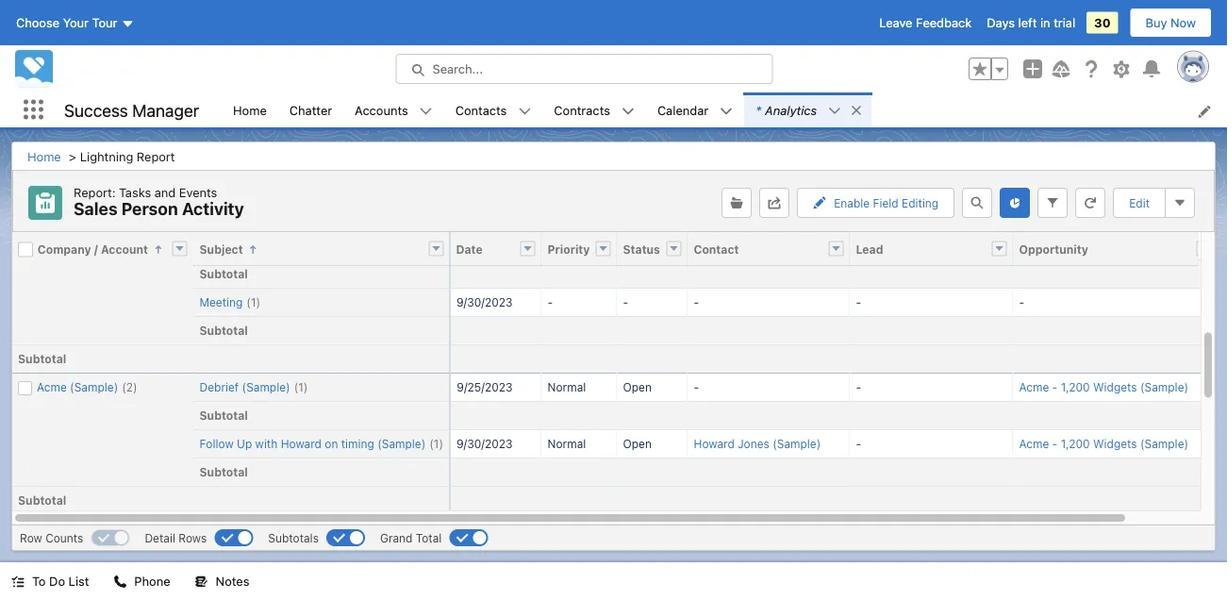 Task type: describe. For each thing, give the bounding box(es) containing it.
text default image inside "list item"
[[850, 104, 863, 117]]

your
[[63, 16, 89, 30]]

left
[[1019, 16, 1037, 30]]

days left in trial
[[987, 16, 1076, 30]]

accounts list item
[[344, 92, 444, 127]]

manager
[[132, 100, 199, 120]]

trial
[[1054, 16, 1076, 30]]

in
[[1041, 16, 1051, 30]]

text default image inside accounts "list item"
[[420, 105, 433, 118]]

calendar link
[[646, 92, 720, 127]]

choose your tour button
[[15, 8, 135, 38]]

choose your tour
[[16, 16, 117, 30]]

do
[[49, 574, 65, 588]]

* analytics
[[756, 103, 817, 117]]

tour
[[92, 16, 117, 30]]

list containing home
[[222, 92, 1228, 127]]

leave
[[880, 16, 913, 30]]

contacts link
[[444, 92, 518, 127]]

list
[[69, 574, 89, 588]]

buy now
[[1146, 16, 1196, 30]]

buy now button
[[1130, 8, 1212, 38]]

accounts
[[355, 103, 408, 117]]

now
[[1171, 16, 1196, 30]]

chatter
[[290, 103, 332, 117]]

contracts link
[[543, 92, 622, 127]]

list item containing *
[[745, 92, 872, 127]]

accounts link
[[344, 92, 420, 127]]

chatter link
[[278, 92, 344, 127]]

choose
[[16, 16, 60, 30]]

leave feedback
[[880, 16, 972, 30]]



Task type: locate. For each thing, give the bounding box(es) containing it.
analytics
[[765, 103, 817, 117]]

calendar list item
[[646, 92, 745, 127]]

0 horizontal spatial text default image
[[11, 575, 25, 588]]

text default image left phone
[[114, 575, 127, 588]]

home link
[[222, 92, 278, 127]]

success manager
[[64, 100, 199, 120]]

group
[[969, 58, 1009, 80]]

phone button
[[102, 562, 182, 600]]

text default image
[[850, 104, 863, 117], [420, 105, 433, 118], [114, 575, 127, 588], [195, 575, 208, 588]]

text default image right contacts at the top left of page
[[518, 105, 532, 118]]

*
[[756, 103, 762, 117]]

to
[[32, 574, 46, 588]]

home
[[233, 103, 267, 117]]

30
[[1095, 16, 1111, 30]]

list item
[[745, 92, 872, 127]]

1 horizontal spatial text default image
[[518, 105, 532, 118]]

to do list button
[[0, 562, 100, 600]]

text default image
[[518, 105, 532, 118], [11, 575, 25, 588]]

text default image inside contacts list item
[[518, 105, 532, 118]]

buy
[[1146, 16, 1168, 30]]

list
[[222, 92, 1228, 127]]

search... button
[[396, 54, 773, 84]]

text default image inside to do list button
[[11, 575, 25, 588]]

to do list
[[32, 574, 89, 588]]

text default image right analytics
[[850, 104, 863, 117]]

contacts
[[455, 103, 507, 117]]

leave feedback link
[[880, 16, 972, 30]]

contracts
[[554, 103, 610, 117]]

text default image inside phone button
[[114, 575, 127, 588]]

1 vertical spatial text default image
[[11, 575, 25, 588]]

notes
[[216, 574, 249, 588]]

search...
[[433, 62, 483, 76]]

notes button
[[184, 562, 261, 600]]

phone
[[134, 574, 170, 588]]

text default image inside the notes button
[[195, 575, 208, 588]]

contacts list item
[[444, 92, 543, 127]]

contracts list item
[[543, 92, 646, 127]]

text default image left notes
[[195, 575, 208, 588]]

feedback
[[916, 16, 972, 30]]

0 vertical spatial text default image
[[518, 105, 532, 118]]

calendar
[[658, 103, 709, 117]]

days
[[987, 16, 1015, 30]]

text default image right accounts
[[420, 105, 433, 118]]

text default image left the 'to'
[[11, 575, 25, 588]]

success
[[64, 100, 128, 120]]



Task type: vqa. For each thing, say whether or not it's contained in the screenshot.
choose your tour popup button
yes



